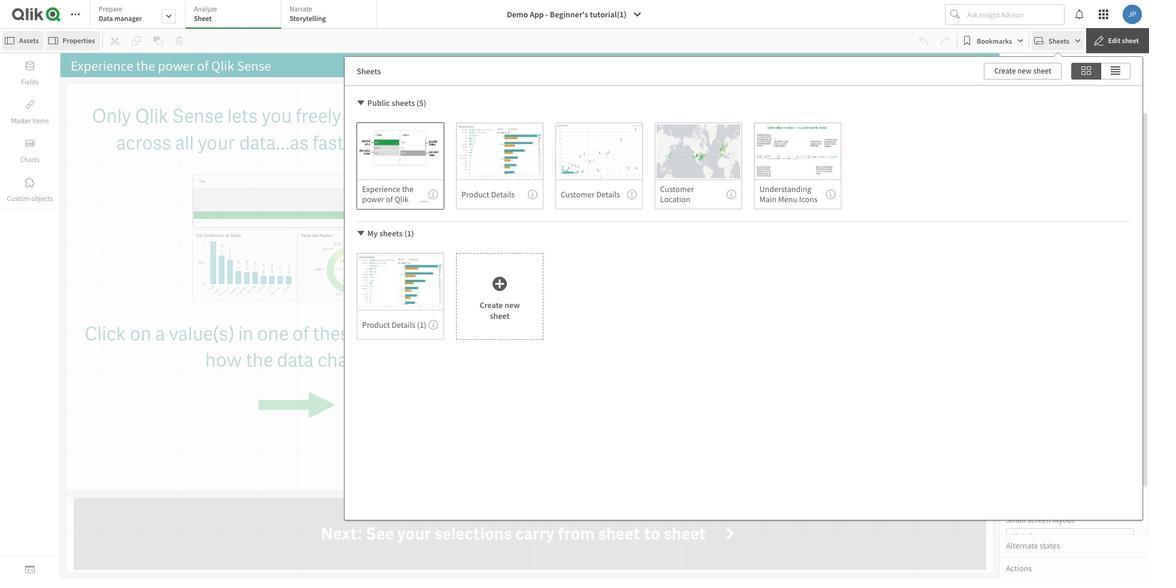 Task type: locate. For each thing, give the bounding box(es) containing it.
1 horizontal spatial you
[[371, 130, 401, 155]]

0 vertical spatial qlik
[[135, 104, 169, 129]]

edit
[[1108, 36, 1121, 45]]

1 horizontal spatial of
[[386, 194, 393, 205]]

product for product details (1)
[[362, 319, 390, 330]]

your
[[198, 130, 235, 155], [397, 523, 431, 545]]

the right experience
[[402, 184, 414, 195]]

(1) inside product details (1) menu item
[[417, 319, 426, 330]]

sheets right my
[[379, 228, 403, 239]]

on
[[130, 321, 151, 346]]

sheets up collapse image
[[357, 66, 381, 76]]

1 horizontal spatial the
[[402, 184, 414, 195]]

1 vertical spatial create new sheet
[[480, 300, 520, 321]]

experience the power of qlik sense menu item
[[357, 180, 444, 215]]

2020
[[573, 168, 590, 177]]

germany
[[538, 240, 567, 249]]

0 horizontal spatial customer
[[561, 189, 595, 200]]

0 vertical spatial sense
[[172, 104, 223, 129]]

1 horizontal spatial (1)
[[417, 319, 426, 330]]

tab
[[1000, 88, 1149, 111]]

0 horizontal spatial sense
[[172, 104, 223, 129]]

0 horizontal spatial qlik
[[135, 104, 169, 129]]

0 horizontal spatial the
[[246, 348, 273, 373]]

(1) right my
[[404, 228, 414, 239]]

understanding main menu icons sheet is selected. press the spacebar or enter key to open understanding main menu icons sheet. use the right and left arrow keys to navigate. element
[[754, 123, 841, 209]]

advanced
[[931, 61, 961, 70]]

create up the see
[[480, 300, 503, 310]]

tooltip right icons
[[826, 190, 835, 199]]

1 vertical spatial (1)
[[417, 319, 426, 330]]

tooltip inside understanding main menu icons menu item
[[826, 190, 835, 199]]

0 vertical spatial of
[[386, 194, 393, 205]]

1 vertical spatial and
[[445, 321, 476, 346]]

create new sheet up the see
[[480, 300, 520, 321]]

qlik right power
[[395, 194, 409, 205]]

tooltip right customer details
[[627, 190, 637, 199]]

sheets for my sheets
[[379, 228, 403, 239]]

custom
[[7, 194, 30, 203]]

narrate
[[290, 4, 312, 13]]

qlik up across on the left of the page
[[135, 104, 169, 129]]

0 vertical spatial and
[[405, 104, 436, 129]]

charts
[[20, 155, 40, 164]]

0 vertical spatial sheets
[[392, 98, 415, 108]]

2 horizontal spatial details
[[596, 189, 620, 200]]

details
[[491, 189, 515, 200], [596, 189, 620, 200], [392, 319, 415, 330]]

qlik inside experience the power of qlik sense
[[395, 194, 409, 205]]

database image
[[25, 61, 35, 71]]

and up can
[[405, 104, 436, 129]]

puzzle image
[[25, 178, 35, 187]]

tooltip for customer details
[[627, 190, 637, 199]]

john davis optional. 6 of 19 row
[[533, 447, 605, 464]]

1 vertical spatial your
[[397, 523, 431, 545]]

tooltip left main
[[727, 190, 736, 199]]

1 horizontal spatial and
[[445, 321, 476, 346]]

customer inside customer details menu item
[[561, 189, 595, 200]]

0 vertical spatial create new sheet
[[994, 66, 1052, 76]]

usa optional. 6 of 7 row
[[533, 323, 605, 340]]

icons
[[799, 194, 818, 205]]

customer location menu item
[[655, 180, 742, 209]]

customer details sheet is selected. press the spacebar or enter key to open customer details sheet. use the right and left arrow keys to navigate. element
[[555, 123, 643, 209]]

application
[[0, 0, 1149, 579], [66, 83, 528, 491]]

menu
[[778, 194, 798, 205]]

create new sheet
[[994, 66, 1052, 76], [480, 300, 520, 321]]

experience the power of qlik sense sheet is selected. press the spacebar or enter key to open experience the power of qlik sense sheet. use the right and left arrow keys to navigate. element
[[357, 123, 444, 215]]

0 horizontal spatial new
[[505, 300, 520, 310]]

and left the see
[[445, 321, 476, 346]]

of
[[386, 194, 393, 205], [292, 321, 309, 346]]

selections
[[434, 523, 512, 545]]

understanding main menu icons menu item
[[754, 180, 841, 209]]

new
[[1018, 66, 1032, 76], [505, 300, 520, 310]]

None text field
[[1006, 130, 1134, 147], [1006, 170, 1108, 187], [1006, 210, 1108, 227], [1006, 130, 1134, 147], [1006, 170, 1108, 187], [1006, 210, 1108, 227]]

experience the power of qlik sense
[[362, 184, 414, 215]]

your inside next: see your selections carry from sheet to sheet button
[[397, 523, 431, 545]]

1 horizontal spatial create new sheet
[[994, 66, 1052, 76]]

tutorial(1)
[[590, 9, 627, 20]]

one
[[257, 321, 289, 346]]

james peterson image
[[1123, 5, 1142, 24]]

tooltip inside the product details menu item
[[528, 190, 537, 199]]

sense inside experience the power of qlik sense
[[362, 204, 383, 215]]

small screen layout
[[1006, 515, 1075, 525]]

collapse image
[[356, 229, 366, 238]]

create right options
[[994, 66, 1016, 76]]

sheets button
[[1032, 31, 1084, 50]]

1 horizontal spatial sheets
[[1049, 36, 1069, 45]]

0 horizontal spatial create new sheet
[[480, 300, 520, 321]]

you up data...as
[[261, 104, 292, 129]]

0 horizontal spatial product
[[362, 319, 390, 330]]

customer for location
[[660, 184, 694, 195]]

tooltip right product details (1)
[[429, 320, 438, 330]]

sense down experience
[[362, 204, 383, 215]]

tooltip
[[429, 190, 438, 199], [528, 190, 537, 199], [627, 190, 637, 199], [727, 190, 736, 199], [826, 190, 835, 199], [429, 320, 438, 330]]

john greg optional. 7 of 19 row
[[533, 464, 605, 481]]

2017
[[573, 116, 590, 125]]

(1)
[[404, 228, 414, 239], [417, 319, 426, 330]]

next: see your selections carry from sheet to sheet
[[321, 523, 706, 545]]

david laychak optional. 4 of 19 row
[[533, 412, 605, 429]]

dennis johnson optional. 5 of 19 row
[[533, 429, 605, 447]]

you right as
[[371, 130, 401, 155]]

1 horizontal spatial details
[[491, 189, 515, 200]]

-
[[546, 9, 548, 20]]

0 vertical spatial new
[[1018, 66, 1032, 76]]

0 horizontal spatial and
[[405, 104, 436, 129]]

custom objects button
[[0, 170, 60, 209]]

sheets
[[392, 98, 415, 108], [379, 228, 403, 239]]

0 horizontal spatial sheets
[[357, 66, 381, 76]]

0 vertical spatial your
[[198, 130, 235, 155]]

details inside the product details menu item
[[491, 189, 515, 200]]

sheets inside button
[[1049, 36, 1069, 45]]

details inside product details (1) menu item
[[392, 319, 415, 330]]

data
[[99, 14, 113, 23]]

value(s)
[[169, 321, 234, 346]]

options
[[962, 61, 986, 70]]

of up data
[[292, 321, 309, 346]]

0 vertical spatial product
[[461, 189, 489, 200]]

0 vertical spatial create
[[994, 66, 1016, 76]]

only qlik sense lets you freely search and explore across all your data...as fast as you can click
[[92, 104, 501, 155]]

all
[[175, 130, 194, 155]]

new left uk
[[505, 300, 520, 310]]

0 horizontal spatial details
[[392, 319, 415, 330]]

see
[[366, 523, 394, 545]]

uk
[[538, 309, 548, 319]]

you
[[261, 104, 292, 129], [371, 130, 401, 155]]

create new sheet down bookmarks
[[994, 66, 1052, 76]]

0 vertical spatial (1)
[[404, 228, 414, 239]]

details inside customer details menu item
[[596, 189, 620, 200]]

new down bookmarks button
[[1018, 66, 1032, 76]]

and inside the only qlik sense lets you freely search and explore across all your data...as fast as you can click
[[405, 104, 436, 129]]

sheets up create new sheet button
[[1049, 36, 1069, 45]]

(1) right list
[[417, 319, 426, 330]]

search results filter region
[[533, 360, 605, 579]]

1 vertical spatial you
[[371, 130, 401, 155]]

tab list
[[90, 0, 381, 30]]

sheets
[[1049, 36, 1069, 45], [357, 66, 381, 76]]

0 vertical spatial the
[[402, 184, 414, 195]]

tooltip inside the customer location menu item
[[727, 190, 736, 199]]

tooltip inside customer details menu item
[[627, 190, 637, 199]]

product down click
[[461, 189, 489, 200]]

amanda honda optional. 1 of 19 row
[[533, 360, 605, 377]]

(5)
[[417, 98, 426, 108]]

0 vertical spatial sheets
[[1049, 36, 1069, 45]]

sheet right the sheet icon
[[1033, 66, 1052, 76]]

0 horizontal spatial you
[[261, 104, 292, 129]]

1 vertical spatial sheets
[[357, 66, 381, 76]]

spain
[[538, 292, 556, 301]]

beginner's
[[550, 9, 588, 20]]

customer details menu item
[[555, 180, 643, 209]]

in
[[238, 321, 253, 346]]

1 horizontal spatial new
[[1018, 66, 1032, 76]]

of right power
[[386, 194, 393, 205]]

tab list containing prepare
[[90, 0, 381, 30]]

product details
[[461, 189, 515, 200]]

master items
[[11, 116, 49, 125]]

0 horizontal spatial of
[[292, 321, 309, 346]]

next: see your selections carry from sheet to sheet button
[[74, 498, 986, 570]]

click on a value(s) in one of these list boxes and see how the data changes
[[85, 321, 509, 373]]

properties
[[63, 36, 95, 45]]

your right all
[[198, 130, 235, 155]]

sense up all
[[172, 104, 223, 129]]

sheets left (5)
[[392, 98, 415, 108]]

tooltip right experience the power of qlik sense
[[429, 190, 438, 199]]

sheet image
[[1009, 66, 1019, 75]]

2018 optional. 2 of 5 row
[[533, 129, 605, 147]]

1 vertical spatial sheets
[[379, 228, 403, 239]]

tooltip inside product details (1) menu item
[[429, 320, 438, 330]]

2019 optional. 3 of 5 row
[[533, 147, 605, 164]]

your right see
[[397, 523, 431, 545]]

the down one
[[246, 348, 273, 373]]

1 vertical spatial sense
[[362, 204, 383, 215]]

bookmarks
[[977, 36, 1012, 45]]

1 vertical spatial the
[[246, 348, 273, 373]]

carolyn halmon optional. 3 of 19 row
[[533, 395, 605, 412]]

fields
[[21, 77, 39, 86]]

click
[[85, 321, 126, 346]]

1 vertical spatial product
[[362, 319, 390, 330]]

product details (1)
[[362, 319, 426, 330]]

region
[[551, 216, 575, 226]]

tooltip down 2020 optional. 4 of 5 'row'
[[528, 190, 537, 199]]

0 vertical spatial you
[[261, 104, 292, 129]]

product details (1) sheet is selected. press the spacebar or enter key to open product details (1) sheet. use the right and left arrow keys to navigate. element
[[357, 253, 444, 340]]

fields button
[[0, 53, 60, 92]]

product details menu item
[[456, 180, 543, 209]]

2020 optional. 4 of 5 row
[[533, 164, 605, 181]]

details for customer details
[[596, 189, 620, 200]]

1 horizontal spatial create
[[994, 66, 1016, 76]]

demo
[[507, 9, 528, 20]]

0 horizontal spatial create
[[480, 300, 503, 310]]

variables image
[[25, 565, 35, 575]]

assets button
[[2, 31, 43, 50]]

1 horizontal spatial your
[[397, 523, 431, 545]]

1 vertical spatial qlik
[[395, 194, 409, 205]]

product right 'these' at the left bottom of the page
[[362, 319, 390, 330]]

search
[[345, 104, 401, 129]]

sheet
[[194, 14, 212, 23]]

0 horizontal spatial (1)
[[404, 228, 414, 239]]

understanding main menu icons
[[759, 184, 818, 205]]

1 horizontal spatial customer
[[660, 184, 694, 195]]

qlik inside the only qlik sense lets you freely search and explore across all your data...as fast as you can click
[[135, 104, 169, 129]]

japan
[[538, 257, 558, 266]]

customer
[[660, 184, 694, 195], [561, 189, 595, 200]]

0 horizontal spatial your
[[198, 130, 235, 155]]

app
[[530, 9, 544, 20]]

nordic
[[538, 274, 559, 284]]

1 horizontal spatial sense
[[362, 204, 383, 215]]

sales over time application
[[610, 83, 994, 285]]

items
[[32, 116, 49, 125]]

data
[[277, 348, 314, 373]]

1 vertical spatial of
[[292, 321, 309, 346]]

product
[[461, 189, 489, 200], [362, 319, 390, 330]]

understanding
[[759, 184, 811, 195]]

1 horizontal spatial product
[[461, 189, 489, 200]]

the
[[402, 184, 414, 195], [246, 348, 273, 373]]

these
[[313, 321, 359, 346]]

customer inside the customer location menu item
[[660, 184, 694, 195]]

boxes
[[392, 321, 441, 346]]

1 horizontal spatial qlik
[[395, 194, 409, 205]]

sheet inside button
[[1033, 66, 1052, 76]]

tooltip for product details
[[528, 190, 537, 199]]

create new sheet button
[[984, 63, 1062, 79]]

tooltip inside experience the power of qlik sense menu item
[[429, 190, 438, 199]]



Task type: vqa. For each thing, say whether or not it's contained in the screenshot.
Menu
yes



Task type: describe. For each thing, give the bounding box(es) containing it.
new inside button
[[1018, 66, 1032, 76]]

lets
[[227, 104, 258, 129]]

storytelling
[[290, 14, 326, 23]]

changes
[[317, 348, 388, 373]]

tooltip for understanding main menu icons
[[826, 190, 835, 199]]

your inside the only qlik sense lets you freely search and explore across all your data...as fast as you can click
[[198, 130, 235, 155]]

time
[[665, 89, 686, 102]]

charts button
[[0, 131, 60, 170]]

the inside experience the power of qlik sense
[[402, 184, 414, 195]]

2019
[[573, 150, 590, 160]]

the inside click on a value(s) in one of these list boxes and see how the data changes
[[246, 348, 273, 373]]

customer for details
[[561, 189, 595, 200]]

tooltip for product details (1)
[[429, 320, 438, 330]]

sheets for public sheets
[[392, 98, 415, 108]]

2017 optional. 1 of 5 row
[[533, 112, 605, 129]]

analyze
[[194, 4, 217, 13]]

only
[[92, 104, 131, 129]]

create inside button
[[994, 66, 1016, 76]]

edit sheet
[[1108, 36, 1139, 45]]

carry
[[515, 523, 554, 545]]

bookmarks button
[[960, 31, 1026, 50]]

prepare
[[99, 4, 122, 13]]

custom objects
[[7, 194, 53, 203]]

small
[[1006, 515, 1026, 525]]

sheet right to
[[664, 523, 706, 545]]

sales over time
[[617, 89, 686, 102]]

(1) for my sheets (1)
[[404, 228, 414, 239]]

location
[[660, 194, 691, 205]]

narrate storytelling
[[290, 4, 326, 23]]

next: see your selections carry from sheet to sheet application
[[66, 496, 994, 574]]

customer location sheet is selected. press the spacebar or enter key to open customer location sheet. use the right and left arrow keys to navigate. element
[[655, 123, 742, 209]]

product details sheet is selected. press the spacebar or enter key to open product details sheet. use the right and left arrow keys to navigate. element
[[456, 123, 543, 209]]

master items button
[[0, 92, 60, 131]]

a
[[155, 321, 165, 346]]

across
[[116, 130, 171, 155]]

assets
[[19, 36, 39, 45]]

to
[[644, 523, 660, 545]]

sales by product line application
[[610, 289, 839, 491]]

explore
[[440, 104, 501, 129]]

fast
[[313, 130, 344, 155]]

(1) for product details (1)
[[417, 319, 426, 330]]

sales
[[617, 89, 640, 102]]

advanced options
[[931, 61, 986, 70]]

arrow right image
[[722, 526, 739, 542]]

manager
[[114, 14, 142, 23]]

customer details
[[561, 189, 620, 200]]

brenda gibson optional. 2 of 19 row
[[533, 377, 605, 395]]

my sheets (1)
[[367, 228, 414, 239]]

1 vertical spatial new
[[505, 300, 520, 310]]

can
[[405, 130, 435, 155]]

layout
[[1052, 515, 1075, 525]]

from
[[558, 523, 595, 545]]

sheet right edit at right
[[1122, 36, 1139, 45]]

data...as
[[239, 130, 309, 155]]

list view image
[[1111, 63, 1120, 78]]

power
[[362, 194, 384, 205]]

link image
[[25, 100, 35, 110]]

Ask Insight Advisor text field
[[965, 5, 1064, 24]]

demo app - beginner's tutorial(1)
[[507, 9, 627, 20]]

screen
[[1028, 515, 1051, 525]]

analyze sheet
[[194, 4, 217, 23]]

customer location
[[660, 184, 694, 205]]

tooltip for experience the power of qlik sense
[[429, 190, 438, 199]]

properties button
[[46, 31, 100, 50]]

objects
[[31, 194, 53, 203]]

product details (1) menu item
[[357, 310, 444, 340]]

and inside click on a value(s) in one of these list boxes and see how the data changes
[[445, 321, 476, 346]]

next:
[[321, 523, 362, 545]]

of inside experience the power of qlik sense
[[386, 194, 393, 205]]

open expression editor image
[[1116, 211, 1126, 226]]

edit sheet button
[[1086, 28, 1149, 53]]

tooltip for customer location
[[727, 190, 736, 199]]

details for product details (1)
[[392, 319, 415, 330]]

sense inside the only qlik sense lets you freely search and explore across all your data...as fast as you can click
[[172, 104, 223, 129]]

kathy clinton optional. 8 of 19 row
[[533, 481, 605, 499]]

grid view image
[[1081, 63, 1091, 78]]

product for product details
[[461, 189, 489, 200]]

see
[[480, 321, 509, 346]]

details for product details
[[491, 189, 515, 200]]

sales per region application
[[843, 289, 994, 491]]

master
[[11, 116, 31, 125]]

my
[[367, 228, 378, 239]]

prepare data manager
[[99, 4, 142, 23]]

of inside click on a value(s) in one of these list boxes and see how the data changes
[[292, 321, 309, 346]]

click
[[439, 130, 477, 155]]

over
[[642, 89, 663, 102]]

main
[[759, 194, 776, 205]]

as
[[348, 130, 367, 155]]

sheet left to
[[598, 523, 640, 545]]

collapse image
[[356, 98, 366, 108]]

sheet up the see
[[490, 310, 510, 321]]

freely
[[296, 104, 341, 129]]

object image
[[25, 139, 35, 148]]

public
[[367, 98, 390, 108]]

how
[[205, 348, 242, 373]]

1 vertical spatial create
[[480, 300, 503, 310]]

public sheets (5)
[[367, 98, 426, 108]]

create new sheet inside button
[[994, 66, 1052, 76]]



